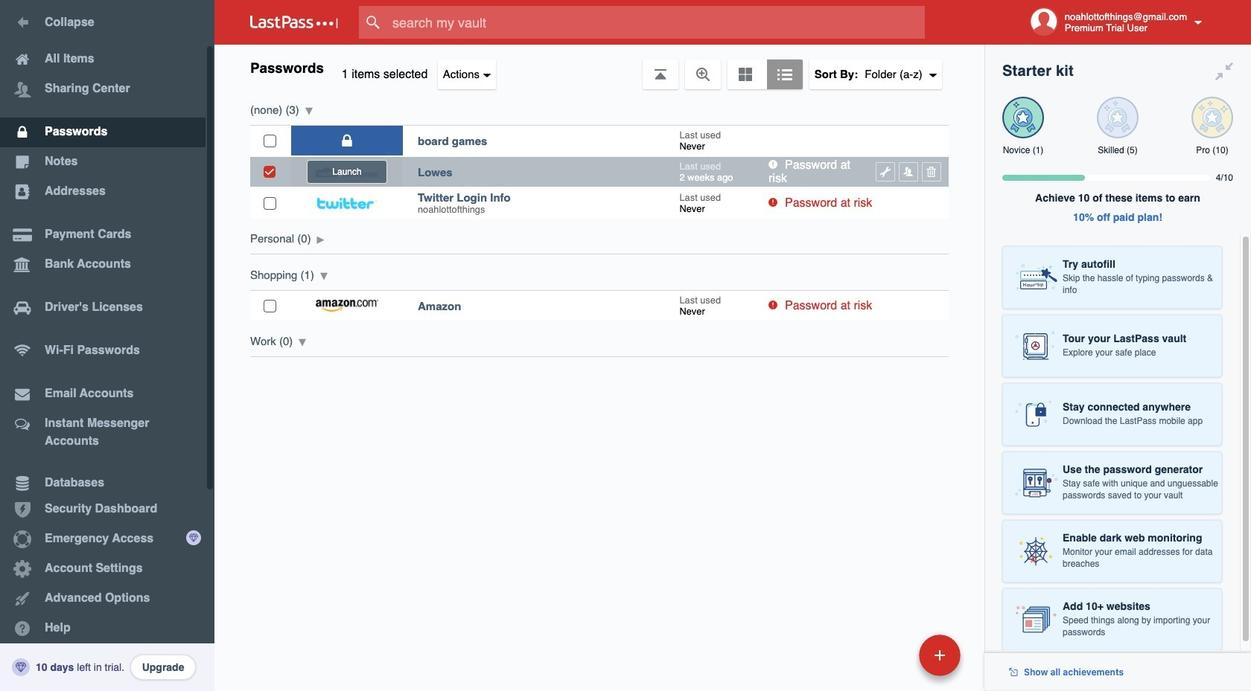 Task type: describe. For each thing, give the bounding box(es) containing it.
search my vault text field
[[359, 6, 954, 39]]

new item navigation
[[817, 631, 970, 692]]



Task type: locate. For each thing, give the bounding box(es) containing it.
main navigation navigation
[[0, 0, 214, 692]]

new item element
[[817, 635, 966, 677]]

Search search field
[[359, 6, 954, 39]]

vault options navigation
[[214, 45, 985, 89]]

lastpass image
[[250, 16, 338, 29]]



